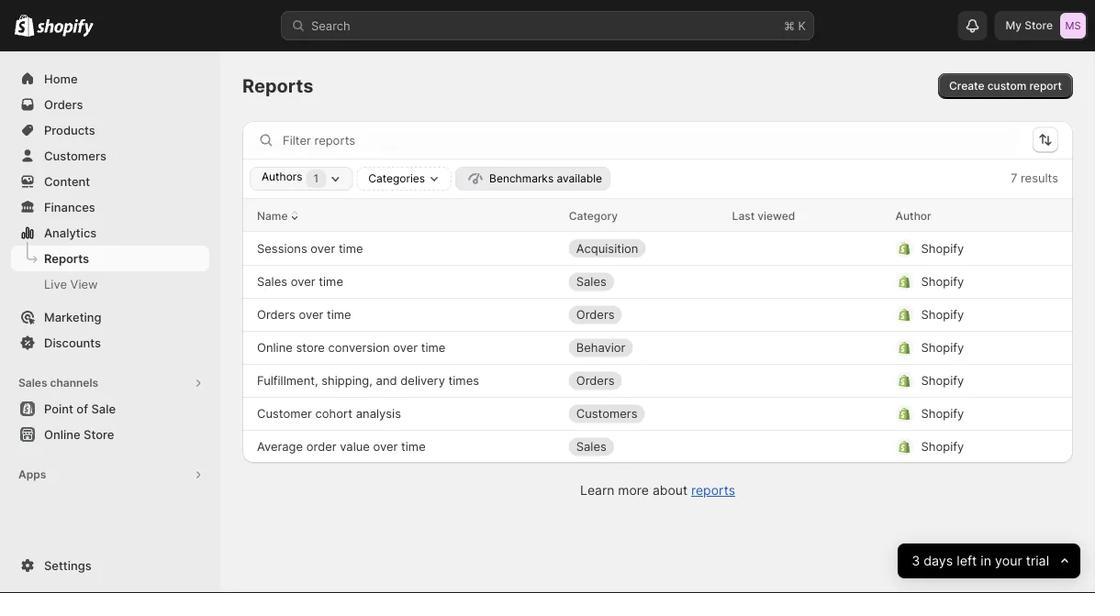 Task type: vqa. For each thing, say whether or not it's contained in the screenshot.


Task type: describe. For each thing, give the bounding box(es) containing it.
days
[[923, 554, 953, 570]]

shopify cell for fulfillment, shipping, and delivery times
[[895, 367, 1014, 396]]

over for orders
[[299, 308, 323, 322]]

sales down sessions
[[257, 275, 287, 289]]

sale
[[91, 402, 116, 416]]

1 horizontal spatial reports
[[242, 75, 313, 97]]

finances link
[[11, 195, 209, 220]]

settings link
[[11, 554, 209, 579]]

sales cell for sales over time
[[569, 268, 717, 297]]

customers cell
[[569, 400, 717, 429]]

customers link
[[11, 143, 209, 169]]

shopify for sessions over time
[[921, 241, 964, 256]]

shopify for orders over time
[[921, 308, 964, 322]]

learn
[[580, 483, 614, 499]]

behavior cell
[[569, 334, 717, 363]]

channels
[[50, 377, 98, 390]]

time up delivery in the bottom of the page
[[421, 341, 446, 355]]

orders link
[[11, 92, 209, 117]]

sales down the acquisition
[[576, 275, 607, 289]]

conversion
[[328, 341, 390, 355]]

3 days left in your trial button
[[898, 544, 1080, 579]]

k
[[798, 18, 806, 33]]

of
[[76, 402, 88, 416]]

Filter reports text field
[[283, 126, 1018, 155]]

time for sessions over time
[[339, 241, 363, 256]]

⌘ k
[[784, 18, 806, 33]]

home link
[[11, 66, 209, 92]]

row containing fulfillment, shipping, and delivery times
[[242, 364, 1073, 397]]

customer cohort analysis link
[[257, 405, 401, 424]]

row containing average order value over time
[[242, 431, 1073, 464]]

store for online store
[[84, 428, 114, 442]]

discounts
[[44, 336, 101, 350]]

3
[[911, 554, 920, 570]]

7 results
[[1011, 171, 1058, 185]]

0 horizontal spatial shopify image
[[15, 14, 34, 36]]

benchmarks
[[489, 172, 554, 185]]

settings
[[44, 559, 91, 573]]

online store conversion over time
[[257, 341, 446, 355]]

apps
[[18, 469, 46, 482]]

point
[[44, 402, 73, 416]]

point of sale link
[[11, 397, 209, 422]]

behavior
[[576, 341, 626, 355]]

average
[[257, 440, 303, 454]]

results
[[1021, 171, 1058, 185]]

author
[[895, 209, 931, 222]]

report
[[1029, 79, 1062, 93]]

create custom report
[[949, 79, 1062, 93]]

shopify for sales over time
[[921, 275, 964, 289]]

average order value over time link
[[257, 438, 426, 457]]

last viewed
[[732, 209, 795, 222]]

marketing link
[[11, 305, 209, 330]]

point of sale button
[[0, 397, 220, 422]]

live view
[[44, 277, 98, 291]]

sessions over time
[[257, 241, 363, 256]]

time for orders over time
[[327, 308, 351, 322]]

0 horizontal spatial customers
[[44, 149, 106, 163]]

discounts link
[[11, 330, 209, 356]]

category button
[[569, 207, 618, 225]]

cohort
[[315, 407, 353, 421]]

sales channels
[[18, 377, 98, 390]]

customers inside customers cell
[[576, 407, 637, 421]]

orders cell for fulfillment, shipping, and delivery times
[[569, 367, 717, 396]]

apps button
[[11, 463, 209, 488]]

home
[[44, 72, 78, 86]]

sales up learn at the right bottom of the page
[[576, 440, 607, 454]]

average order value over time
[[257, 440, 426, 454]]

times
[[448, 374, 479, 388]]

last viewed button
[[732, 207, 795, 225]]

point of sale
[[44, 402, 116, 416]]

online store
[[44, 428, 114, 442]]

live view link
[[11, 272, 209, 297]]

author button
[[895, 207, 931, 225]]

content link
[[11, 169, 209, 195]]

delivery
[[400, 374, 445, 388]]

value
[[340, 440, 370, 454]]

⌘
[[784, 18, 795, 33]]

row containing sales over time
[[242, 265, 1073, 298]]

analytics link
[[11, 220, 209, 246]]

sales channels button
[[11, 371, 209, 397]]

online for online store conversion over time
[[257, 341, 293, 355]]

orders down sales over time link
[[257, 308, 295, 322]]



Task type: locate. For each thing, give the bounding box(es) containing it.
sales over time
[[257, 275, 343, 289]]

1 vertical spatial store
[[84, 428, 114, 442]]

row containing sessions over time
[[242, 232, 1073, 265]]

benchmarks available
[[489, 172, 602, 185]]

sales cell down customers cell on the right bottom of page
[[569, 433, 717, 462]]

acquisition
[[576, 241, 638, 256]]

orders cell
[[569, 301, 717, 330], [569, 367, 717, 396]]

time for sales over time
[[319, 275, 343, 289]]

1 horizontal spatial shopify image
[[37, 19, 94, 37]]

shopify cell
[[895, 234, 1014, 263], [895, 268, 1014, 297], [895, 301, 1014, 330], [895, 334, 1014, 363], [895, 367, 1014, 396], [895, 400, 1014, 429], [895, 433, 1014, 462]]

over for sessions
[[311, 241, 335, 256]]

shopify image
[[15, 14, 34, 36], [37, 19, 94, 37]]

0 vertical spatial sales cell
[[569, 268, 717, 297]]

over
[[311, 241, 335, 256], [291, 275, 315, 289], [299, 308, 323, 322], [393, 341, 418, 355], [373, 440, 398, 454]]

my store image
[[1060, 13, 1086, 39]]

sales cell
[[569, 268, 717, 297], [569, 433, 717, 462]]

sessions
[[257, 241, 307, 256]]

over right value
[[373, 440, 398, 454]]

1 vertical spatial reports
[[44, 252, 89, 266]]

2 row from the top
[[242, 232, 1073, 265]]

4 shopify cell from the top
[[895, 334, 1014, 363]]

time down sessions over time link
[[319, 275, 343, 289]]

row
[[242, 199, 1073, 232], [242, 232, 1073, 265], [242, 265, 1073, 298], [242, 298, 1073, 331], [242, 331, 1073, 364], [242, 364, 1073, 397], [242, 397, 1073, 431], [242, 431, 1073, 464]]

marketing
[[44, 310, 101, 324]]

time right value
[[401, 440, 426, 454]]

over up the sales over time
[[311, 241, 335, 256]]

time up the sales over time
[[339, 241, 363, 256]]

sales cell down acquisition cell
[[569, 268, 717, 297]]

shopify cell for average order value over time
[[895, 433, 1014, 462]]

analytics
[[44, 226, 97, 240]]

sales cell for average order value over time
[[569, 433, 717, 462]]

online inside online store link
[[44, 428, 80, 442]]

in
[[980, 554, 991, 570]]

4 row from the top
[[242, 298, 1073, 331]]

about
[[653, 483, 688, 499]]

more
[[618, 483, 649, 499]]

trial
[[1026, 554, 1049, 570]]

1 sales cell from the top
[[569, 268, 717, 297]]

1 vertical spatial online
[[44, 428, 80, 442]]

over up orders over time
[[291, 275, 315, 289]]

live
[[44, 277, 67, 291]]

5 shopify from the top
[[921, 374, 964, 388]]

6 shopify from the top
[[921, 407, 964, 421]]

search
[[311, 18, 350, 33]]

shopify cell for orders over time
[[895, 301, 1014, 330]]

my
[[1006, 19, 1022, 32]]

store right my
[[1025, 19, 1053, 32]]

categories button
[[356, 167, 452, 191]]

row containing online store conversion over time
[[242, 331, 1073, 364]]

create custom report button
[[938, 73, 1073, 99]]

0 vertical spatial orders cell
[[569, 301, 717, 330]]

1 horizontal spatial customers
[[576, 407, 637, 421]]

reports
[[691, 483, 735, 499]]

online
[[257, 341, 293, 355], [44, 428, 80, 442]]

online inside online store conversion over time link
[[257, 341, 293, 355]]

last
[[732, 209, 755, 222]]

store for my store
[[1025, 19, 1053, 32]]

products
[[44, 123, 95, 137]]

store
[[296, 341, 325, 355]]

0 vertical spatial reports
[[242, 75, 313, 97]]

2 shopify from the top
[[921, 275, 964, 289]]

learn more about reports
[[580, 483, 735, 499]]

shopify cell for online store conversion over time
[[895, 334, 1014, 363]]

benchmarks available button
[[455, 167, 610, 191]]

0 horizontal spatial store
[[84, 428, 114, 442]]

row containing customer cohort analysis
[[242, 397, 1073, 431]]

create
[[949, 79, 985, 93]]

6 shopify cell from the top
[[895, 400, 1014, 429]]

7 shopify cell from the top
[[895, 433, 1014, 462]]

shopify cell for sessions over time
[[895, 234, 1014, 263]]

2 shopify cell from the top
[[895, 268, 1014, 297]]

row containing orders over time
[[242, 298, 1073, 331]]

4 shopify from the top
[[921, 341, 964, 355]]

1 vertical spatial sales cell
[[569, 433, 717, 462]]

0 vertical spatial online
[[257, 341, 293, 355]]

shopify cell for sales over time
[[895, 268, 1014, 297]]

shopify for average order value over time
[[921, 440, 964, 454]]

acquisition cell
[[569, 234, 717, 263]]

3 shopify cell from the top
[[895, 301, 1014, 330]]

shopify cell for customer cohort analysis
[[895, 400, 1014, 429]]

products link
[[11, 117, 209, 143]]

sales over time link
[[257, 273, 343, 291]]

sales
[[257, 275, 287, 289], [576, 275, 607, 289], [18, 377, 47, 390], [576, 440, 607, 454]]

over up delivery in the bottom of the page
[[393, 341, 418, 355]]

reports down search
[[242, 75, 313, 97]]

store down sale
[[84, 428, 114, 442]]

customers down behavior
[[576, 407, 637, 421]]

view
[[70, 277, 98, 291]]

list of reports table
[[242, 199, 1073, 464]]

customer
[[257, 407, 312, 421]]

time
[[339, 241, 363, 256], [319, 275, 343, 289], [327, 308, 351, 322], [421, 341, 446, 355], [401, 440, 426, 454]]

7 shopify from the top
[[921, 440, 964, 454]]

customers down products
[[44, 149, 106, 163]]

3 days left in your trial
[[911, 554, 1049, 570]]

fulfillment,
[[257, 374, 318, 388]]

2 orders cell from the top
[[569, 367, 717, 396]]

custom
[[987, 79, 1027, 93]]

shipping,
[[322, 374, 373, 388]]

viewed
[[758, 209, 795, 222]]

orders over time link
[[257, 306, 351, 324]]

fulfillment, shipping, and delivery times
[[257, 374, 479, 388]]

reports
[[242, 75, 313, 97], [44, 252, 89, 266]]

shopify for online store conversion over time
[[921, 341, 964, 355]]

order
[[306, 440, 337, 454]]

over up store
[[299, 308, 323, 322]]

over for sales
[[291, 275, 315, 289]]

reports link
[[691, 483, 735, 499]]

1 vertical spatial customers
[[576, 407, 637, 421]]

your
[[995, 554, 1022, 570]]

content
[[44, 174, 90, 189]]

1 vertical spatial orders cell
[[569, 367, 717, 396]]

available
[[557, 172, 602, 185]]

online down point
[[44, 428, 80, 442]]

analysis
[[356, 407, 401, 421]]

online up fulfillment,
[[257, 341, 293, 355]]

3 row from the top
[[242, 265, 1073, 298]]

1 shopify from the top
[[921, 241, 964, 256]]

reports down the analytics
[[44, 252, 89, 266]]

2 sales cell from the top
[[569, 433, 717, 462]]

online store button
[[0, 422, 220, 448]]

1
[[314, 172, 319, 185]]

orders cell for orders over time
[[569, 301, 717, 330]]

3 shopify from the top
[[921, 308, 964, 322]]

row containing name
[[242, 199, 1073, 232]]

name
[[257, 209, 288, 222]]

1 orders cell from the top
[[569, 301, 717, 330]]

5 shopify cell from the top
[[895, 367, 1014, 396]]

orders over time
[[257, 308, 351, 322]]

7
[[1011, 171, 1017, 185]]

0 horizontal spatial reports
[[44, 252, 89, 266]]

finances
[[44, 200, 95, 214]]

online store conversion over time link
[[257, 339, 446, 358]]

and
[[376, 374, 397, 388]]

orders down behavior
[[576, 374, 615, 388]]

sales up point
[[18, 377, 47, 390]]

8 row from the top
[[242, 431, 1073, 464]]

0 vertical spatial customers
[[44, 149, 106, 163]]

reports link
[[11, 246, 209, 272]]

1 horizontal spatial store
[[1025, 19, 1053, 32]]

store inside button
[[84, 428, 114, 442]]

shopify for fulfillment, shipping, and delivery times
[[921, 374, 964, 388]]

shopify for customer cohort analysis
[[921, 407, 964, 421]]

orders down home
[[44, 97, 83, 112]]

category
[[569, 209, 618, 222]]

store
[[1025, 19, 1053, 32], [84, 428, 114, 442]]

0 horizontal spatial online
[[44, 428, 80, 442]]

5 row from the top
[[242, 331, 1073, 364]]

1 row from the top
[[242, 199, 1073, 232]]

6 row from the top
[[242, 364, 1073, 397]]

online for online store
[[44, 428, 80, 442]]

authors
[[262, 170, 303, 184]]

categories
[[368, 172, 425, 185]]

7 row from the top
[[242, 397, 1073, 431]]

sales inside button
[[18, 377, 47, 390]]

orders cell up customers cell on the right bottom of page
[[569, 367, 717, 396]]

name button
[[257, 202, 302, 229]]

online store link
[[11, 422, 209, 448]]

customer cohort analysis
[[257, 407, 401, 421]]

orders up behavior
[[576, 308, 615, 322]]

1 horizontal spatial online
[[257, 341, 293, 355]]

left
[[957, 554, 977, 570]]

orders cell up behavior cell
[[569, 301, 717, 330]]

sessions over time link
[[257, 240, 363, 258]]

time up online store conversion over time
[[327, 308, 351, 322]]

my store
[[1006, 19, 1053, 32]]

0 vertical spatial store
[[1025, 19, 1053, 32]]

1 shopify cell from the top
[[895, 234, 1014, 263]]



